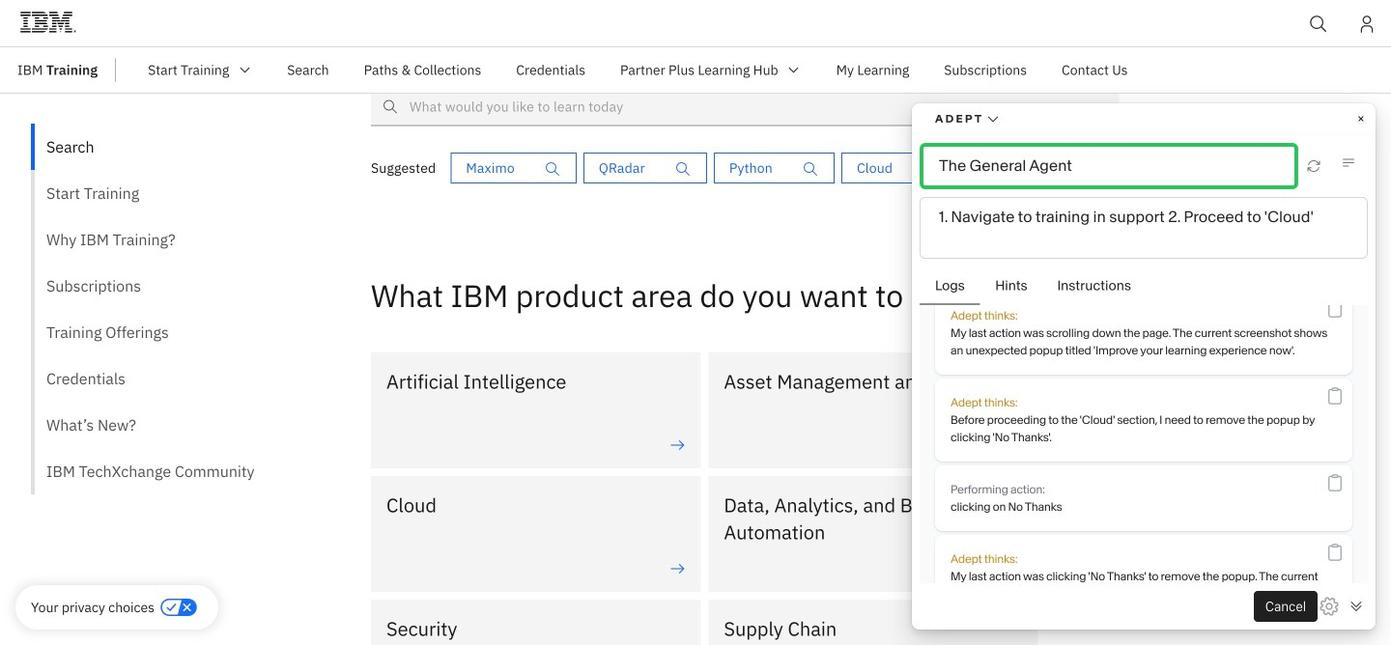 Task type: locate. For each thing, give the bounding box(es) containing it.
ibm platform name element
[[0, 0, 1391, 55], [0, 47, 1391, 94], [131, 47, 1391, 93]]

start training image
[[237, 62, 252, 78]]

What would you like to learn today search field
[[371, 88, 1119, 126]]



Task type: vqa. For each thing, say whether or not it's contained in the screenshot.
Search ELEMENT
no



Task type: describe. For each thing, give the bounding box(es) containing it.
partner plus learning hub image
[[786, 62, 802, 78]]

search image
[[1309, 14, 1328, 34]]

What would you like to learn today text field
[[371, 88, 1119, 126]]

notifications image
[[1357, 14, 1377, 34]]

your privacy choices element
[[31, 597, 155, 618]]



